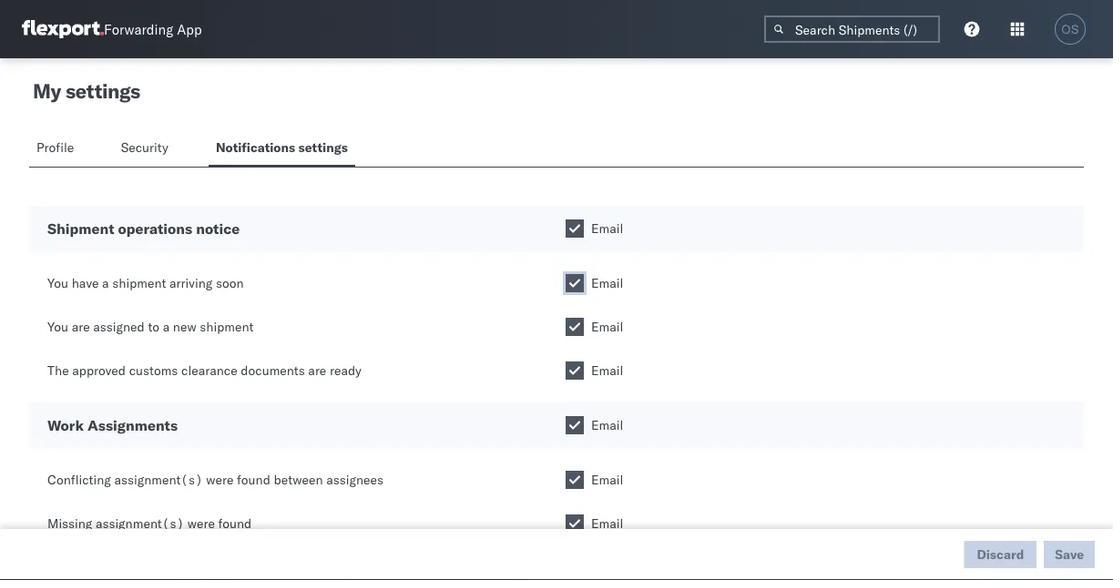 Task type: locate. For each thing, give the bounding box(es) containing it.
1 vertical spatial are
[[308, 363, 327, 379]]

1 horizontal spatial shipment
[[200, 319, 254, 335]]

found
[[237, 472, 270, 488], [218, 516, 252, 532]]

1 vertical spatial settings
[[298, 139, 348, 155]]

1 horizontal spatial are
[[308, 363, 327, 379]]

missing
[[47, 516, 92, 532]]

are left assigned
[[72, 319, 90, 335]]

found down conflicting assignment(s) were found between assignees
[[218, 516, 252, 532]]

0 horizontal spatial settings
[[66, 78, 140, 103]]

assignment(s) right missing
[[96, 516, 184, 532]]

assignment(s)
[[114, 472, 203, 488], [96, 516, 184, 532]]

0 vertical spatial settings
[[66, 78, 140, 103]]

approved
[[72, 363, 126, 379]]

settings
[[66, 78, 140, 103], [298, 139, 348, 155]]

1 you from the top
[[47, 275, 68, 291]]

shipment operations notice
[[47, 220, 240, 238]]

1 vertical spatial found
[[218, 516, 252, 532]]

you are assigned to a new shipment
[[47, 319, 254, 335]]

settings for my settings
[[66, 78, 140, 103]]

shipment up you are assigned to a new shipment in the bottom of the page
[[112, 275, 166, 291]]

assignment(s) up the missing assignment(s) were found
[[114, 472, 203, 488]]

my
[[33, 78, 61, 103]]

4 email from the top
[[591, 363, 624, 379]]

documents
[[241, 363, 305, 379]]

were left the between
[[206, 472, 234, 488]]

are left the ready
[[308, 363, 327, 379]]

email
[[591, 221, 624, 236], [591, 275, 624, 291], [591, 319, 624, 335], [591, 363, 624, 379], [591, 417, 624, 433], [591, 472, 624, 488], [591, 516, 624, 532]]

1 vertical spatial shipment
[[200, 319, 254, 335]]

forwarding
[[104, 21, 173, 38]]

replies
[[242, 166, 280, 182]]

found left the between
[[237, 472, 270, 488]]

customs
[[129, 363, 178, 379]]

are
[[72, 319, 90, 335], [308, 363, 327, 379]]

you left "have"
[[47, 275, 68, 291]]

forwarding app
[[104, 21, 202, 38]]

and
[[216, 166, 238, 182]]

os
[[1062, 22, 1080, 36]]

the approved customs clearance documents are ready
[[47, 363, 362, 379]]

email for the approved customs clearance documents are ready
[[591, 363, 624, 379]]

6 email from the top
[[591, 472, 624, 488]]

None checkbox
[[566, 220, 584, 238], [566, 274, 584, 293], [566, 362, 584, 380], [566, 220, 584, 238], [566, 274, 584, 293], [566, 362, 584, 380]]

shipment
[[112, 275, 166, 291], [200, 319, 254, 335]]

1 shipment from the top
[[47, 166, 103, 182]]

ready
[[330, 363, 362, 379]]

1 horizontal spatial settings
[[298, 139, 348, 155]]

5 email from the top
[[591, 417, 624, 433]]

settings right 'my' at the left top of page
[[66, 78, 140, 103]]

forwarding app link
[[22, 20, 202, 38]]

email for shipment operations notice
[[591, 221, 624, 236]]

shipment up "have"
[[47, 220, 114, 238]]

were
[[206, 472, 234, 488], [188, 516, 215, 532]]

0 vertical spatial a
[[102, 275, 109, 291]]

None checkbox
[[566, 318, 584, 336], [566, 416, 584, 435], [566, 471, 584, 489], [566, 515, 584, 533], [566, 318, 584, 336], [566, 416, 584, 435], [566, 471, 584, 489], [566, 515, 584, 533]]

1 vertical spatial you
[[47, 319, 68, 335]]

a right "have"
[[102, 275, 109, 291]]

0 vertical spatial you
[[47, 275, 68, 291]]

shipment right "new"
[[200, 319, 254, 335]]

email for you have a shipment arriving soon
[[591, 275, 624, 291]]

flexport. image
[[22, 20, 104, 38]]

found for missing assignment(s) were found
[[218, 516, 252, 532]]

were down conflicting assignment(s) were found between assignees
[[188, 516, 215, 532]]

2 you from the top
[[47, 319, 68, 335]]

0 vertical spatial found
[[237, 472, 270, 488]]

2 email from the top
[[591, 275, 624, 291]]

0 vertical spatial assignment(s)
[[114, 472, 203, 488]]

to
[[148, 319, 160, 335]]

assignment(s) for conflicting
[[114, 472, 203, 488]]

0 horizontal spatial a
[[102, 275, 109, 291]]

settings inside button
[[298, 139, 348, 155]]

my settings
[[33, 78, 140, 103]]

the
[[47, 363, 69, 379]]

shipment down profile
[[47, 166, 103, 182]]

email for conflicting assignment(s) were found between assignees
[[591, 472, 624, 488]]

email for you are assigned to a new shipment
[[591, 319, 624, 335]]

0 vertical spatial were
[[206, 472, 234, 488]]

you
[[47, 275, 68, 291], [47, 319, 68, 335]]

1 vertical spatial were
[[188, 516, 215, 532]]

1 vertical spatial shipment
[[47, 220, 114, 238]]

3 email from the top
[[591, 319, 624, 335]]

1 email from the top
[[591, 221, 624, 236]]

7 email from the top
[[591, 516, 624, 532]]

work assignments
[[47, 416, 178, 435]]

between
[[274, 472, 323, 488]]

0 horizontal spatial are
[[72, 319, 90, 335]]

you up the in the left bottom of the page
[[47, 319, 68, 335]]

profile
[[36, 139, 74, 155]]

soon
[[216, 275, 244, 291]]

were for conflicting
[[206, 472, 234, 488]]

0 vertical spatial shipment
[[47, 166, 103, 182]]

os button
[[1050, 8, 1092, 50]]

a
[[102, 275, 109, 291], [163, 319, 170, 335]]

0 horizontal spatial shipment
[[112, 275, 166, 291]]

2 shipment from the top
[[47, 220, 114, 238]]

1 vertical spatial assignment(s)
[[96, 516, 184, 532]]

1 horizontal spatial a
[[163, 319, 170, 335]]

a right to
[[163, 319, 170, 335]]

shipment
[[47, 166, 103, 182], [47, 220, 114, 238]]

settings right notifications
[[298, 139, 348, 155]]



Task type: describe. For each thing, give the bounding box(es) containing it.
assignments
[[87, 416, 178, 435]]

missing assignment(s) were found
[[47, 516, 252, 532]]

shipment for shipment message mentions and replies
[[47, 166, 103, 182]]

work
[[47, 416, 84, 435]]

arriving
[[170, 275, 213, 291]]

notifications settings button
[[209, 131, 355, 167]]

security button
[[114, 131, 179, 167]]

were for missing
[[188, 516, 215, 532]]

have
[[72, 275, 99, 291]]

notifications settings
[[216, 139, 348, 155]]

conflicting assignment(s) were found between assignees
[[47, 472, 384, 488]]

0 vertical spatial are
[[72, 319, 90, 335]]

profile button
[[29, 131, 84, 167]]

you for you are assigned to a new shipment
[[47, 319, 68, 335]]

shipment for shipment operations notice
[[47, 220, 114, 238]]

found for conflicting assignment(s) were found between assignees
[[237, 472, 270, 488]]

you for you have a shipment arriving soon
[[47, 275, 68, 291]]

assigned
[[93, 319, 145, 335]]

you have a shipment arriving soon
[[47, 275, 244, 291]]

new
[[173, 319, 197, 335]]

notifications
[[216, 139, 295, 155]]

email for work assignments
[[591, 417, 624, 433]]

clearance
[[181, 363, 238, 379]]

assignees
[[326, 472, 384, 488]]

shipment message mentions and replies
[[47, 166, 280, 182]]

app
[[177, 21, 202, 38]]

Search Shipments (/) text field
[[765, 15, 940, 43]]

0 vertical spatial shipment
[[112, 275, 166, 291]]

notice
[[196, 220, 240, 238]]

settings for notifications settings
[[298, 139, 348, 155]]

message
[[106, 166, 156, 182]]

mentions
[[160, 166, 213, 182]]

1 vertical spatial a
[[163, 319, 170, 335]]

operations
[[118, 220, 192, 238]]

email for missing assignment(s) were found
[[591, 516, 624, 532]]

security
[[121, 139, 168, 155]]

assignment(s) for missing
[[96, 516, 184, 532]]

conflicting
[[47, 472, 111, 488]]



Task type: vqa. For each thing, say whether or not it's contained in the screenshot.
settings associated with My settings
yes



